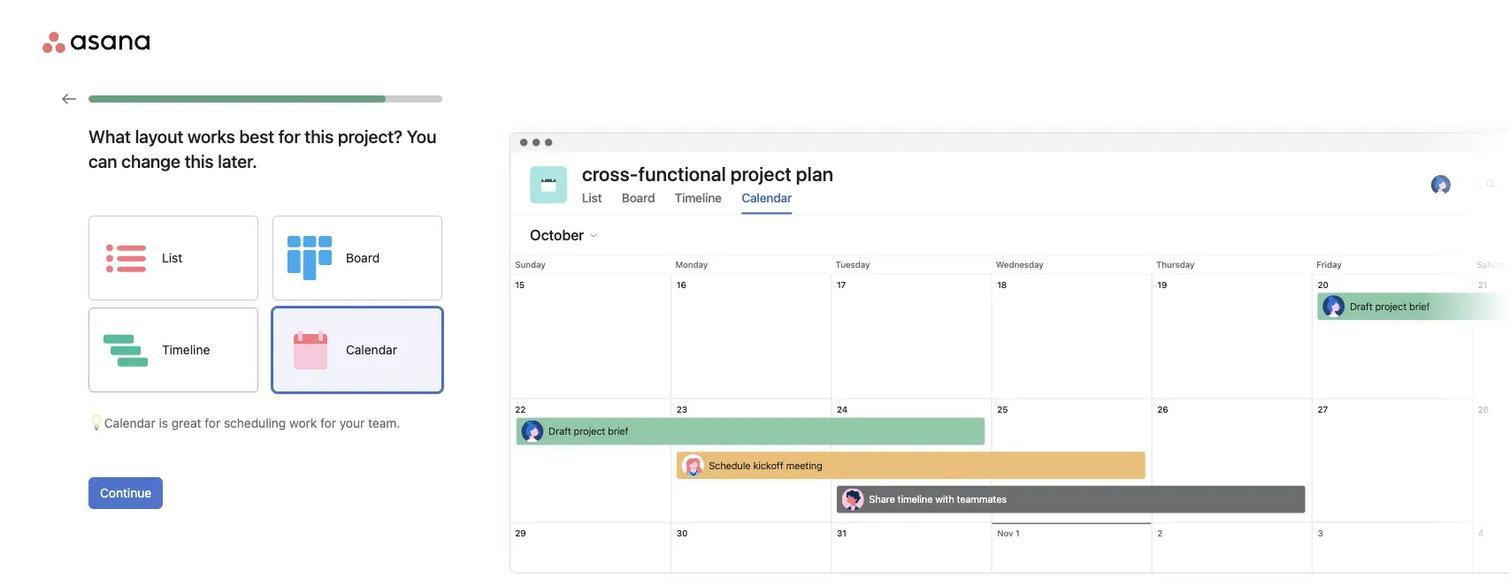 Task type: vqa. For each thing, say whether or not it's contained in the screenshot.
Draft to the left
yes



Task type: describe. For each thing, give the bounding box(es) containing it.
1 horizontal spatial timeline
[[675, 190, 722, 205]]

18
[[997, 280, 1007, 290]]

tuesday
[[836, 259, 870, 270]]

is
[[159, 416, 168, 431]]

💡 calendar is great for scheduling work for your team.
[[88, 416, 400, 431]]

3
[[1318, 529, 1323, 539]]

great
[[171, 416, 201, 431]]

friday
[[1317, 259, 1342, 270]]

change
[[121, 150, 180, 171]]

22
[[515, 405, 526, 415]]

schedule
[[709, 460, 751, 472]]

with
[[936, 494, 954, 506]]

calendarlinemulticoloricon image
[[541, 178, 556, 192]]

1 horizontal spatial board
[[622, 190, 655, 205]]

1 vertical spatial timeline
[[162, 343, 210, 357]]

wednesday
[[996, 259, 1044, 270]]

best
[[239, 126, 274, 146]]

brief for 25
[[608, 426, 629, 438]]

project?
[[338, 126, 403, 146]]

asana image
[[42, 32, 150, 53]]

0 horizontal spatial calendar
[[104, 416, 155, 431]]

project for 25
[[574, 426, 605, 438]]

2 horizontal spatial for
[[320, 416, 336, 431]]

25
[[997, 405, 1008, 415]]

go back image
[[62, 92, 76, 106]]

brief for 18
[[1410, 301, 1430, 313]]

21
[[1478, 280, 1488, 290]]

your
[[340, 416, 365, 431]]

project plan
[[730, 162, 834, 186]]

schedule kickoff meeting
[[709, 460, 823, 472]]

nov 1
[[997, 529, 1020, 539]]

october
[[530, 226, 584, 244]]

💡
[[88, 416, 101, 431]]

4
[[1478, 529, 1484, 539]]

17
[[837, 280, 846, 290]]

timeline
[[898, 494, 933, 506]]

for for great
[[205, 416, 220, 431]]

continue
[[100, 486, 151, 501]]

1 vertical spatial list
[[162, 251, 182, 265]]

teammates
[[957, 494, 1007, 506]]

monday
[[676, 259, 708, 270]]

what layout works best for this project? you can change this later.
[[88, 126, 437, 171]]



Task type: locate. For each thing, give the bounding box(es) containing it.
2 vertical spatial calendar
[[104, 416, 155, 431]]

for left this
[[278, 126, 300, 146]]

for left the your
[[320, 416, 336, 431]]

2
[[1158, 529, 1163, 539]]

1 vertical spatial calendar
[[346, 343, 397, 357]]

cross-functional project plan
[[582, 162, 834, 186]]

draft project brief
[[1350, 301, 1430, 313], [549, 426, 629, 438]]

work
[[289, 416, 317, 431]]

board
[[622, 190, 655, 205], [346, 251, 380, 265]]

timeline down the cross-functional project plan
[[675, 190, 722, 205]]

1 horizontal spatial draft
[[1350, 301, 1373, 313]]

0 vertical spatial draft
[[1350, 301, 1373, 313]]

0 horizontal spatial for
[[205, 416, 220, 431]]

saturday
[[1477, 259, 1510, 270]]

27
[[1318, 405, 1328, 415]]

24
[[837, 405, 848, 415]]

calendar left is
[[104, 416, 155, 431]]

1 horizontal spatial project
[[1375, 301, 1407, 313]]

0 vertical spatial timeline
[[675, 190, 722, 205]]

26
[[1158, 405, 1169, 415]]

thursday
[[1156, 259, 1195, 270]]

0 horizontal spatial timeline
[[162, 343, 210, 357]]

2 horizontal spatial calendar
[[742, 190, 792, 205]]

1 vertical spatial project
[[574, 426, 605, 438]]

0 vertical spatial calendar
[[742, 190, 792, 205]]

0 vertical spatial board
[[622, 190, 655, 205]]

1 horizontal spatial for
[[278, 126, 300, 146]]

draft for 25
[[549, 426, 571, 438]]

functional
[[639, 162, 726, 186]]

brief
[[1410, 301, 1430, 313], [608, 426, 629, 438]]

0 horizontal spatial brief
[[608, 426, 629, 438]]

1 vertical spatial board
[[346, 251, 380, 265]]

1 horizontal spatial list
[[582, 190, 602, 205]]

calendar down project plan
[[742, 190, 792, 205]]

23
[[677, 405, 688, 415]]

nov
[[997, 529, 1013, 539]]

can
[[88, 150, 117, 171]]

0 horizontal spatial list
[[162, 251, 182, 265]]

sunday
[[515, 259, 546, 270]]

31
[[837, 529, 847, 539]]

1 horizontal spatial calendar
[[346, 343, 397, 357]]

project for 18
[[1375, 301, 1407, 313]]

meeting
[[786, 460, 823, 472]]

0 vertical spatial brief
[[1410, 301, 1430, 313]]

cross-
[[582, 162, 639, 186]]

list
[[582, 190, 602, 205], [162, 251, 182, 265]]

timeline up the great
[[162, 343, 210, 357]]

0 horizontal spatial project
[[574, 426, 605, 438]]

layout
[[135, 126, 183, 146]]

0 horizontal spatial draft
[[549, 426, 571, 438]]

share
[[869, 494, 895, 506]]

for
[[278, 126, 300, 146], [205, 416, 220, 431], [320, 416, 336, 431]]

scheduling
[[224, 416, 286, 431]]

16
[[677, 280, 686, 290]]

for inside what layout works best for this project? you can change this later.
[[278, 126, 300, 146]]

0 horizontal spatial draft project brief
[[549, 426, 629, 438]]

1 horizontal spatial draft project brief
[[1350, 301, 1430, 313]]

draft
[[1350, 301, 1373, 313], [549, 426, 571, 438]]

team.
[[368, 416, 400, 431]]

29
[[515, 529, 526, 539]]

30
[[677, 529, 688, 539]]

calendar
[[742, 190, 792, 205], [346, 343, 397, 357], [104, 416, 155, 431]]

project
[[1375, 301, 1407, 313], [574, 426, 605, 438]]

draft project brief for 25
[[549, 426, 629, 438]]

19
[[1158, 280, 1167, 290]]

this later.
[[185, 150, 257, 171]]

continue button
[[88, 478, 163, 510]]

this
[[305, 126, 334, 146]]

for right the great
[[205, 416, 220, 431]]

works
[[188, 126, 235, 146]]

timeline
[[675, 190, 722, 205], [162, 343, 210, 357]]

1
[[1016, 529, 1020, 539]]

15
[[515, 280, 525, 290]]

20
[[1318, 280, 1329, 290]]

1 vertical spatial draft project brief
[[549, 426, 629, 438]]

draft for 18
[[1350, 301, 1373, 313]]

28
[[1478, 405, 1489, 415]]

what
[[88, 126, 131, 146]]

kickoff
[[753, 460, 784, 472]]

calendar up team.
[[346, 343, 397, 357]]

share timeline with teammates
[[869, 494, 1007, 506]]

1 horizontal spatial brief
[[1410, 301, 1430, 313]]

0 horizontal spatial board
[[346, 251, 380, 265]]

0 vertical spatial list
[[582, 190, 602, 205]]

you
[[407, 126, 437, 146]]

1 vertical spatial draft
[[549, 426, 571, 438]]

for for best
[[278, 126, 300, 146]]

draft project brief for 18
[[1350, 301, 1430, 313]]

0 vertical spatial project
[[1375, 301, 1407, 313]]

1 vertical spatial brief
[[608, 426, 629, 438]]

0 vertical spatial draft project brief
[[1350, 301, 1430, 313]]



